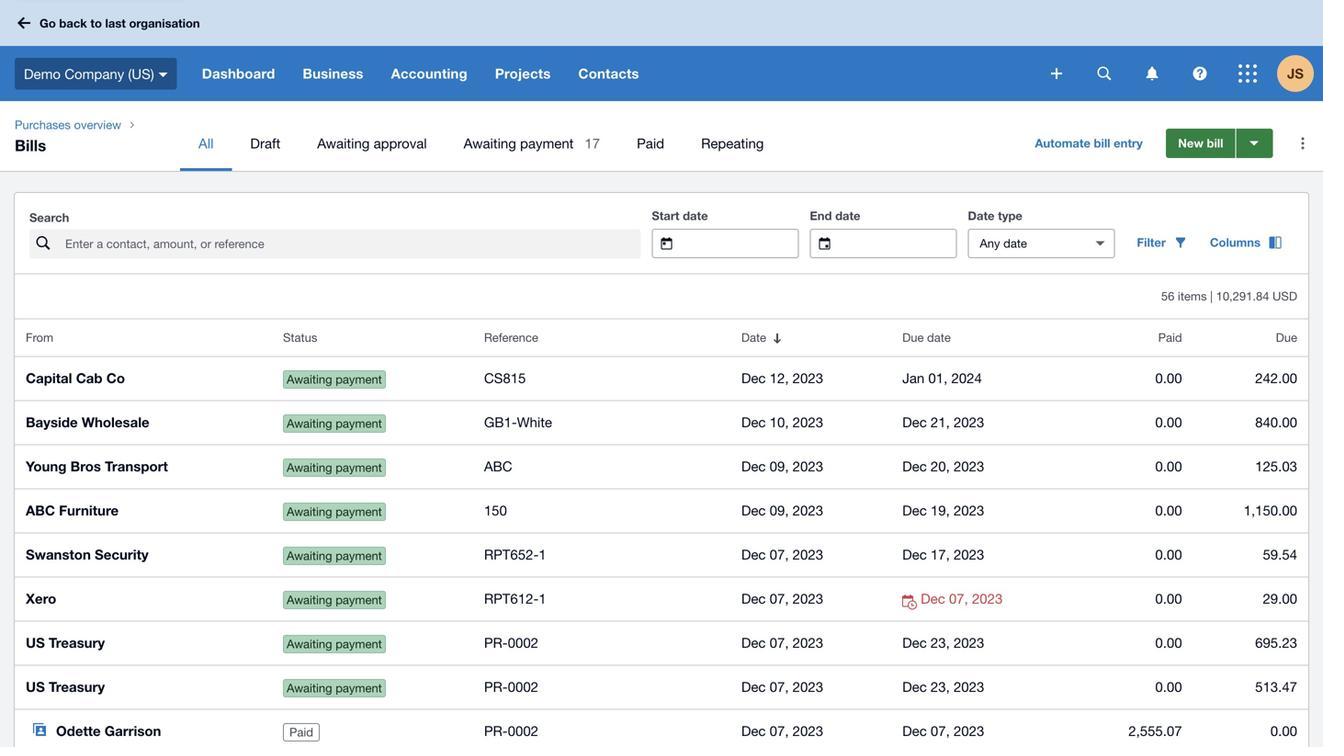 Task type: describe. For each thing, give the bounding box(es) containing it.
entry
[[1114, 136, 1143, 150]]

12,
[[770, 370, 789, 386]]

date for date type
[[968, 209, 995, 223]]

us treasury link for 695.23
[[15, 621, 272, 665]]

07, for 29.00
[[770, 590, 789, 607]]

awaiting payment for 125.03
[[287, 461, 382, 475]]

dec 09, 2023 for abc furniture
[[741, 502, 823, 518]]

09, for abc furniture
[[770, 502, 789, 518]]

co
[[106, 370, 125, 386]]

07, for 0.00
[[770, 723, 789, 739]]

automate bill entry
[[1035, 136, 1143, 150]]

awaiting for 29.00
[[287, 593, 332, 607]]

0.00 for 29.00
[[1156, 590, 1182, 607]]

pr-0002 for 0.00
[[484, 723, 539, 739]]

banner containing dashboard
[[0, 0, 1323, 101]]

back
[[59, 16, 87, 30]]

reference
[[484, 330, 538, 345]]

automate bill entry button
[[1024, 129, 1154, 158]]

security
[[95, 546, 149, 563]]

0.00 for 125.03
[[1156, 458, 1182, 474]]

17
[[585, 135, 600, 151]]

xero
[[26, 590, 56, 607]]

payment for 1,150.00
[[336, 505, 382, 519]]

0.00 for 840.00
[[1156, 414, 1182, 430]]

dec 07, 2023 for 513.47
[[741, 679, 823, 695]]

reference button
[[473, 319, 730, 356]]

19,
[[931, 502, 950, 518]]

white
[[517, 414, 552, 430]]

abc link
[[484, 455, 719, 477]]

1 for xero
[[539, 590, 546, 607]]

07, for 59.54
[[770, 546, 789, 562]]

10,291.84
[[1216, 289, 1270, 303]]

Start date field
[[687, 230, 798, 257]]

150
[[484, 502, 507, 518]]

513.47
[[1255, 679, 1298, 695]]

contacts button
[[565, 46, 653, 101]]

09, for young bros transport
[[770, 458, 789, 474]]

young
[[26, 458, 67, 475]]

dec 23, 2023 for 513.47
[[903, 679, 985, 695]]

go back to last organisation
[[40, 16, 200, 30]]

abc for abc furniture
[[26, 502, 55, 519]]

bills
[[15, 136, 46, 154]]

cs815
[[484, 370, 526, 386]]

purchases overview
[[15, 118, 121, 132]]

150 link
[[484, 499, 719, 522]]

transport
[[105, 458, 168, 475]]

awaiting for 1,150.00
[[287, 505, 332, 519]]

filter button
[[1126, 228, 1199, 257]]

pr-0002 link for 695.23
[[484, 632, 719, 654]]

rpt652-
[[484, 546, 539, 562]]

due date
[[903, 330, 951, 345]]

capital cab co link
[[15, 356, 272, 400]]

0.00 for 242.00
[[1156, 370, 1182, 386]]

695.23
[[1255, 635, 1298, 651]]

dashboard link
[[188, 46, 289, 101]]

automate
[[1035, 136, 1091, 150]]

dec 10, 2023
[[741, 414, 823, 430]]

dec 07, 2023 for 59.54
[[741, 546, 823, 562]]

from
[[26, 330, 53, 345]]

contacts
[[578, 65, 639, 82]]

go back to last organisation link
[[11, 7, 211, 39]]

awaiting payment for 695.23
[[287, 637, 382, 651]]

swanston security link
[[15, 533, 272, 577]]

23, for 513.47
[[931, 679, 950, 695]]

pr-0002 link for 0.00
[[484, 720, 719, 742]]

dec 23, 2023 for 695.23
[[903, 635, 985, 651]]

1,150.00
[[1244, 502, 1298, 518]]

business
[[303, 65, 364, 82]]

awaiting for 695.23
[[287, 637, 332, 651]]

due for due date
[[903, 330, 924, 345]]

dashboard
[[202, 65, 275, 82]]

js
[[1287, 65, 1304, 82]]

js button
[[1277, 46, 1323, 101]]

svg image inside go back to last organisation link
[[17, 17, 30, 29]]

columns
[[1210, 235, 1261, 250]]

start date
[[652, 209, 708, 223]]

59.54
[[1263, 546, 1298, 562]]

dec 20, 2023
[[903, 458, 985, 474]]

awaiting for 840.00
[[287, 416, 332, 431]]

0.00 for 59.54
[[1156, 546, 1182, 562]]

status button
[[272, 319, 473, 356]]

rpt652-1
[[484, 546, 546, 562]]

items
[[1178, 289, 1207, 303]]

rpt612-
[[484, 590, 539, 607]]

Date type field
[[969, 230, 1080, 257]]

columns button
[[1199, 228, 1294, 257]]

projects button
[[481, 46, 565, 101]]

paid for paid link
[[637, 135, 664, 151]]

dec 19, 2023
[[903, 502, 985, 518]]

payment for 242.00
[[336, 372, 382, 387]]

07, for 695.23
[[770, 635, 789, 651]]

menu inside bills navigation
[[180, 116, 1010, 171]]

rpt652-1 link
[[484, 544, 719, 566]]

status
[[283, 330, 317, 345]]

bill for automate
[[1094, 136, 1111, 150]]

bills navigation
[[0, 101, 1323, 171]]

date for start date
[[683, 209, 708, 223]]

payment for 125.03
[[336, 461, 382, 475]]

type
[[998, 209, 1023, 223]]

overview
[[74, 118, 121, 132]]

paid link
[[619, 116, 683, 171]]

go
[[40, 16, 56, 30]]

payment for 59.54
[[336, 549, 382, 563]]

awaiting approval
[[317, 135, 427, 151]]

rpt612-1
[[484, 590, 546, 607]]

dec 17, 2023
[[903, 546, 985, 562]]

purchases
[[15, 118, 71, 132]]

due date button
[[891, 319, 1078, 356]]

date for date
[[741, 330, 766, 345]]

young bros transport link
[[15, 444, 272, 488]]

dec 07, 2023 for 29.00
[[741, 590, 823, 607]]

accounting
[[391, 65, 468, 82]]

us treasury for 513.47
[[26, 679, 105, 695]]

draft
[[250, 135, 280, 151]]

demo company (us)
[[24, 65, 154, 82]]

new bill button
[[1166, 129, 1236, 158]]

10,
[[770, 414, 789, 430]]

young bros transport
[[26, 458, 168, 475]]

dec 07, 2023 for 0.00
[[741, 723, 823, 739]]

company
[[65, 65, 124, 82]]

bayside wholesale link
[[15, 400, 272, 444]]

capital
[[26, 370, 72, 386]]



Task type: vqa. For each thing, say whether or not it's contained in the screenshot.


Task type: locate. For each thing, give the bounding box(es) containing it.
2 vertical spatial pr-0002 link
[[484, 720, 719, 742]]

awaiting for 59.54
[[287, 549, 332, 563]]

1 vertical spatial date
[[741, 330, 766, 345]]

paid for paid 'button'
[[1158, 330, 1182, 345]]

bill inside popup button
[[1094, 136, 1111, 150]]

us treasury link up the garrison
[[15, 665, 272, 709]]

2 pr-0002 from the top
[[484, 679, 539, 695]]

0 vertical spatial abc
[[484, 458, 512, 474]]

xero link
[[15, 577, 272, 621]]

1 09, from the top
[[770, 458, 789, 474]]

(us)
[[128, 65, 154, 82]]

awaiting payment for 242.00
[[287, 372, 382, 387]]

0 horizontal spatial svg image
[[159, 72, 168, 77]]

date inside button
[[741, 330, 766, 345]]

0 vertical spatial pr-
[[484, 635, 508, 651]]

awaiting payment for 29.00
[[287, 593, 382, 607]]

svg image right (us)
[[159, 72, 168, 77]]

start
[[652, 209, 680, 223]]

filter
[[1137, 235, 1166, 250]]

bill
[[1094, 136, 1111, 150], [1207, 136, 1224, 150]]

wholesale
[[82, 414, 149, 431]]

09,
[[770, 458, 789, 474], [770, 502, 789, 518]]

17,
[[931, 546, 950, 562]]

1 pr- from the top
[[484, 635, 508, 651]]

840.00
[[1255, 414, 1298, 430]]

us treasury down xero at the left of page
[[26, 635, 105, 651]]

us treasury for 695.23
[[26, 635, 105, 651]]

awaiting payment for 513.47
[[287, 681, 382, 695]]

1 up rpt612-1
[[539, 546, 546, 562]]

svg image inside demo company (us) popup button
[[159, 72, 168, 77]]

1 down rpt652-1
[[539, 590, 546, 607]]

paid button
[[1078, 319, 1193, 356]]

0002 for 695.23
[[508, 635, 539, 651]]

date left type
[[968, 209, 995, 223]]

3 pr-0002 link from the top
[[484, 720, 719, 742]]

end
[[810, 209, 832, 223]]

0 vertical spatial pr-0002
[[484, 635, 539, 651]]

pr-0002 for 513.47
[[484, 679, 539, 695]]

0 horizontal spatial bill
[[1094, 136, 1111, 150]]

svg image
[[1193, 67, 1207, 80], [159, 72, 168, 77]]

1 horizontal spatial paid
[[637, 135, 664, 151]]

date for due date
[[927, 330, 951, 345]]

0 horizontal spatial abc
[[26, 502, 55, 519]]

2 pr-0002 link from the top
[[484, 676, 719, 698]]

awaiting approval link
[[299, 116, 445, 171]]

draft link
[[232, 116, 299, 171]]

grouped payslip icon image
[[33, 723, 47, 736], [33, 723, 47, 736]]

date right the start
[[683, 209, 708, 223]]

jan
[[903, 370, 925, 386]]

banner
[[0, 0, 1323, 101]]

0 vertical spatial us
[[26, 635, 45, 651]]

2 due from the left
[[1276, 330, 1298, 345]]

1 horizontal spatial svg image
[[1193, 67, 1207, 80]]

date for end date
[[835, 209, 861, 223]]

2 vertical spatial paid
[[289, 725, 313, 739]]

1 vertical spatial 23,
[[931, 679, 950, 695]]

1 dec 09, 2023 from the top
[[741, 458, 823, 474]]

date type
[[968, 209, 1023, 223]]

awaiting for 242.00
[[287, 372, 332, 387]]

1 vertical spatial abc
[[26, 502, 55, 519]]

due down usd
[[1276, 330, 1298, 345]]

us for 513.47
[[26, 679, 45, 695]]

pr-
[[484, 635, 508, 651], [484, 679, 508, 695], [484, 723, 508, 739]]

1 vertical spatial pr-
[[484, 679, 508, 695]]

0 vertical spatial 23,
[[931, 635, 950, 651]]

2 vertical spatial pr-0002
[[484, 723, 539, 739]]

1 vertical spatial 09,
[[770, 502, 789, 518]]

treasury for 513.47
[[49, 679, 105, 695]]

0 vertical spatial date
[[968, 209, 995, 223]]

3 0002 from the top
[[508, 723, 539, 739]]

date button
[[730, 319, 891, 356]]

us treasury link up odette garrison link at the left of page
[[15, 621, 272, 665]]

repeating
[[701, 135, 764, 151]]

us treasury link for 513.47
[[15, 665, 272, 709]]

awaiting payment inside menu
[[464, 135, 574, 151]]

abc for abc
[[484, 458, 512, 474]]

projects
[[495, 65, 551, 82]]

1 horizontal spatial date
[[835, 209, 861, 223]]

1 due from the left
[[903, 330, 924, 345]]

01,
[[929, 370, 948, 386]]

29.00
[[1263, 590, 1298, 607]]

date right "end"
[[835, 209, 861, 223]]

awaiting payment for 59.54
[[287, 549, 382, 563]]

|
[[1210, 289, 1213, 303]]

242.00
[[1255, 370, 1298, 386]]

to
[[90, 16, 102, 30]]

2 us treasury link from the top
[[15, 665, 272, 709]]

pr- for 513.47
[[484, 679, 508, 695]]

0 vertical spatial pr-0002 link
[[484, 632, 719, 654]]

dec 07, 2023 for 695.23
[[741, 635, 823, 651]]

2 dec 09, 2023 from the top
[[741, 502, 823, 518]]

1 horizontal spatial due
[[1276, 330, 1298, 345]]

2 vertical spatial pr-
[[484, 723, 508, 739]]

odette garrison
[[56, 723, 161, 739]]

1 vertical spatial pr-0002 link
[[484, 676, 719, 698]]

capital cab co
[[26, 370, 125, 386]]

1 pr-0002 from the top
[[484, 635, 539, 651]]

awaiting payment for 1,150.00
[[287, 505, 382, 519]]

0 horizontal spatial paid
[[289, 725, 313, 739]]

0 vertical spatial paid
[[637, 135, 664, 151]]

overflow menu image
[[1285, 125, 1322, 162]]

from button
[[15, 319, 272, 356]]

demo
[[24, 65, 61, 82]]

0 vertical spatial treasury
[[49, 635, 105, 651]]

furniture
[[59, 502, 119, 519]]

0 horizontal spatial date
[[741, 330, 766, 345]]

bill inside button
[[1207, 136, 1224, 150]]

accounting button
[[377, 46, 481, 101]]

odette garrison link
[[15, 709, 272, 747]]

pr- for 0.00
[[484, 723, 508, 739]]

awaiting for 513.47
[[287, 681, 332, 695]]

Search field
[[63, 230, 641, 258]]

date up 01,
[[927, 330, 951, 345]]

0.00 for 695.23
[[1156, 635, 1182, 651]]

awaiting for 125.03
[[287, 461, 332, 475]]

awaiting payment for 840.00
[[287, 416, 382, 431]]

date
[[683, 209, 708, 223], [835, 209, 861, 223], [927, 330, 951, 345]]

1 vertical spatial 1
[[539, 590, 546, 607]]

0002 for 513.47
[[508, 679, 539, 695]]

due up the jan
[[903, 330, 924, 345]]

garrison
[[105, 723, 161, 739]]

us for 695.23
[[26, 635, 45, 651]]

payment
[[520, 135, 574, 151], [336, 372, 382, 387], [336, 416, 382, 431], [336, 461, 382, 475], [336, 505, 382, 519], [336, 549, 382, 563], [336, 593, 382, 607], [336, 637, 382, 651], [336, 681, 382, 695]]

abc down young
[[26, 502, 55, 519]]

56
[[1161, 289, 1175, 303]]

bill for new
[[1207, 136, 1224, 150]]

3 pr-0002 from the top
[[484, 723, 539, 739]]

2 0002 from the top
[[508, 679, 539, 695]]

odette
[[56, 723, 101, 739]]

1
[[539, 546, 546, 562], [539, 590, 546, 607]]

jan 01, 2024
[[903, 370, 982, 386]]

23, for 695.23
[[931, 635, 950, 651]]

swanston
[[26, 546, 91, 563]]

1 vertical spatial us treasury
[[26, 679, 105, 695]]

svg image up the new bill
[[1193, 67, 1207, 80]]

1 treasury from the top
[[49, 635, 105, 651]]

payment for 29.00
[[336, 593, 382, 607]]

rpt612-1 link
[[484, 588, 719, 610]]

2 horizontal spatial date
[[927, 330, 951, 345]]

2 horizontal spatial paid
[[1158, 330, 1182, 345]]

07,
[[770, 546, 789, 562], [770, 590, 789, 607], [949, 590, 968, 607], [770, 635, 789, 651], [770, 679, 789, 695], [770, 723, 789, 739], [931, 723, 950, 739]]

search
[[29, 210, 69, 225]]

1 us from the top
[[26, 635, 45, 651]]

menu containing all
[[180, 116, 1010, 171]]

dec 21, 2023
[[903, 414, 985, 430]]

0.00 for 513.47
[[1156, 679, 1182, 695]]

0.00
[[1156, 370, 1182, 386], [1156, 414, 1182, 430], [1156, 458, 1182, 474], [1156, 502, 1182, 518], [1156, 546, 1182, 562], [1156, 590, 1182, 607], [1156, 635, 1182, 651], [1156, 679, 1182, 695], [1271, 723, 1298, 739]]

2 vertical spatial 0002
[[508, 723, 539, 739]]

1 for swanston security
[[539, 546, 546, 562]]

treasury up odette
[[49, 679, 105, 695]]

date inside button
[[927, 330, 951, 345]]

last
[[105, 16, 126, 30]]

2 us treasury from the top
[[26, 679, 105, 695]]

1 horizontal spatial date
[[968, 209, 995, 223]]

end date
[[810, 209, 861, 223]]

21,
[[931, 414, 950, 430]]

1 us treasury from the top
[[26, 635, 105, 651]]

pr-0002 link for 513.47
[[484, 676, 719, 698]]

1 1 from the top
[[539, 546, 546, 562]]

1 pr-0002 link from the top
[[484, 632, 719, 654]]

dec 07, 2023
[[741, 546, 823, 562], [741, 590, 823, 607], [921, 590, 1003, 607], [741, 635, 823, 651], [741, 679, 823, 695], [741, 723, 823, 739], [903, 723, 985, 739]]

payment inside menu
[[520, 135, 574, 151]]

dec 12, 2023
[[741, 370, 823, 386]]

dec 09, 2023
[[741, 458, 823, 474], [741, 502, 823, 518]]

all
[[199, 135, 214, 151]]

abc down 'gb1-'
[[484, 458, 512, 474]]

dec 09, 2023 for young bros transport
[[741, 458, 823, 474]]

abc furniture link
[[15, 488, 272, 533]]

2 bill from the left
[[1207, 136, 1224, 150]]

0 vertical spatial 09,
[[770, 458, 789, 474]]

organisation
[[129, 16, 200, 30]]

payment for 513.47
[[336, 681, 382, 695]]

1 vertical spatial treasury
[[49, 679, 105, 695]]

2,555.07
[[1129, 723, 1182, 739]]

0 vertical spatial us treasury
[[26, 635, 105, 651]]

1 vertical spatial 0002
[[508, 679, 539, 695]]

2 treasury from the top
[[49, 679, 105, 695]]

bill right new
[[1207, 136, 1224, 150]]

1 vertical spatial dec 09, 2023
[[741, 502, 823, 518]]

overdue icon image
[[903, 595, 921, 610]]

1 0002 from the top
[[508, 635, 539, 651]]

repeating link
[[683, 116, 782, 171]]

2 23, from the top
[[931, 679, 950, 695]]

all link
[[180, 116, 232, 171]]

0 vertical spatial 0002
[[508, 635, 539, 651]]

bill left entry
[[1094, 136, 1111, 150]]

1 vertical spatial paid
[[1158, 330, 1182, 345]]

due for due
[[1276, 330, 1298, 345]]

treasury for 695.23
[[49, 635, 105, 651]]

menu
[[180, 116, 1010, 171]]

pr- for 695.23
[[484, 635, 508, 651]]

0 horizontal spatial date
[[683, 209, 708, 223]]

us treasury up odette
[[26, 679, 105, 695]]

paid inside menu
[[637, 135, 664, 151]]

bayside wholesale
[[26, 414, 149, 431]]

2 us from the top
[[26, 679, 45, 695]]

dec 23, 2023
[[903, 635, 985, 651], [903, 679, 985, 695]]

2 1 from the top
[[539, 590, 546, 607]]

1 bill from the left
[[1094, 136, 1111, 150]]

payment for 840.00
[[336, 416, 382, 431]]

payment for 695.23
[[336, 637, 382, 651]]

1 vertical spatial us
[[26, 679, 45, 695]]

list of all the bills element
[[15, 319, 1309, 747]]

abc furniture
[[26, 502, 119, 519]]

due button
[[1193, 319, 1309, 356]]

0002 for 0.00
[[508, 723, 539, 739]]

0 horizontal spatial due
[[903, 330, 924, 345]]

2 dec 23, 2023 from the top
[[903, 679, 985, 695]]

3 pr- from the top
[[484, 723, 508, 739]]

gb1-white link
[[484, 411, 719, 433]]

us
[[26, 635, 45, 651], [26, 679, 45, 695]]

paid inside 'button'
[[1158, 330, 1182, 345]]

treasury
[[49, 635, 105, 651], [49, 679, 105, 695]]

2024
[[952, 370, 982, 386]]

gb1-white
[[484, 414, 552, 430]]

swanston security
[[26, 546, 149, 563]]

1 horizontal spatial bill
[[1207, 136, 1224, 150]]

1 vertical spatial pr-0002
[[484, 679, 539, 695]]

2 pr- from the top
[[484, 679, 508, 695]]

2 09, from the top
[[770, 502, 789, 518]]

0 vertical spatial dec 09, 2023
[[741, 458, 823, 474]]

svg image
[[17, 17, 30, 29], [1239, 64, 1257, 83], [1098, 67, 1112, 80], [1146, 67, 1158, 80], [1051, 68, 1062, 79]]

0002
[[508, 635, 539, 651], [508, 679, 539, 695], [508, 723, 539, 739]]

0.00 for 1,150.00
[[1156, 502, 1182, 518]]

treasury down xero at the left of page
[[49, 635, 105, 651]]

date up dec 12, 2023
[[741, 330, 766, 345]]

07, for 513.47
[[770, 679, 789, 695]]

pr-0002
[[484, 635, 539, 651], [484, 679, 539, 695], [484, 723, 539, 739]]

End date field
[[845, 230, 956, 257]]

0 vertical spatial 1
[[539, 546, 546, 562]]

1 us treasury link from the top
[[15, 621, 272, 665]]

1 23, from the top
[[931, 635, 950, 651]]

due
[[903, 330, 924, 345], [1276, 330, 1298, 345]]

pr-0002 for 695.23
[[484, 635, 539, 651]]

purchases overview link
[[7, 116, 129, 134]]

1 horizontal spatial abc
[[484, 458, 512, 474]]

1 vertical spatial dec 23, 2023
[[903, 679, 985, 695]]

1 dec 23, 2023 from the top
[[903, 635, 985, 651]]

approval
[[374, 135, 427, 151]]

abc
[[484, 458, 512, 474], [26, 502, 55, 519]]

0 vertical spatial dec 23, 2023
[[903, 635, 985, 651]]



